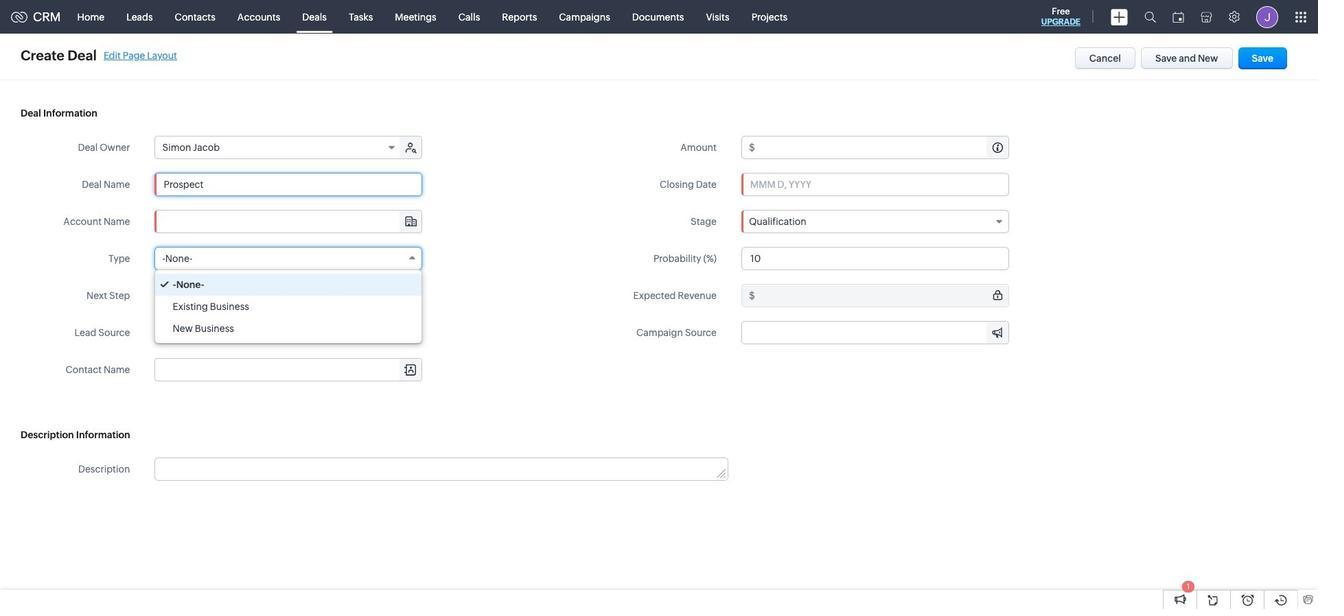 Task type: locate. For each thing, give the bounding box(es) containing it.
2 option from the top
[[156, 296, 422, 318]]

None field
[[156, 137, 401, 159], [742, 210, 1010, 234], [156, 211, 422, 233], [155, 247, 423, 271], [155, 321, 423, 345], [743, 322, 1009, 344], [156, 359, 422, 381], [156, 137, 401, 159], [742, 210, 1010, 234], [156, 211, 422, 233], [155, 247, 423, 271], [155, 321, 423, 345], [743, 322, 1009, 344], [156, 359, 422, 381]]

search element
[[1137, 0, 1165, 34]]

logo image
[[11, 11, 27, 22]]

create menu element
[[1103, 0, 1137, 33]]

profile element
[[1249, 0, 1287, 33]]

calendar image
[[1173, 11, 1185, 22]]

None text field
[[758, 137, 1009, 159], [155, 173, 423, 196], [156, 211, 422, 233], [742, 247, 1010, 271], [155, 284, 423, 308], [758, 285, 1009, 307], [156, 459, 728, 481], [758, 137, 1009, 159], [155, 173, 423, 196], [156, 211, 422, 233], [742, 247, 1010, 271], [155, 284, 423, 308], [758, 285, 1009, 307], [156, 459, 728, 481]]

list box
[[156, 271, 422, 343]]

search image
[[1145, 11, 1157, 23]]

option
[[156, 274, 422, 296], [156, 296, 422, 318], [156, 318, 422, 340]]

None text field
[[156, 359, 422, 381]]

3 option from the top
[[156, 318, 422, 340]]

1 option from the top
[[156, 274, 422, 296]]

create menu image
[[1111, 9, 1129, 25]]



Task type: describe. For each thing, give the bounding box(es) containing it.
MMM D, YYYY text field
[[742, 173, 1010, 196]]

profile image
[[1257, 6, 1279, 28]]



Task type: vqa. For each thing, say whether or not it's contained in the screenshot.
the bottommost in
no



